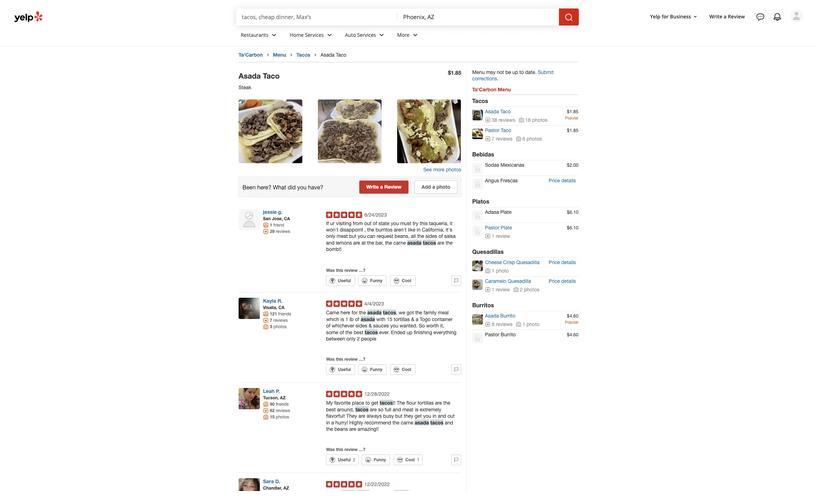 Task type: vqa. For each thing, say whether or not it's contained in the screenshot.
'tab list' containing All Food (7590)
no



Task type: describe. For each thing, give the bounding box(es) containing it.
reviews inside 7 reviews "link"
[[496, 136, 513, 142]]

are inside are the bomb!!
[[438, 240, 445, 246]]

1 vertical spatial 15
[[270, 415, 275, 420]]

7 reviews inside "link"
[[492, 136, 513, 142]]

ur
[[330, 221, 335, 226]]

been
[[243, 184, 256, 190]]

container
[[432, 317, 453, 322]]

of down whichever
[[340, 330, 344, 336]]

0 horizontal spatial asada taco
[[239, 72, 280, 80]]

kayla
[[263, 298, 276, 304]]

0 horizontal spatial 7 reviews
[[270, 318, 288, 323]]

write inside "user actions" element
[[710, 13, 723, 20]]

aren't
[[394, 227, 407, 233]]

the
[[397, 400, 405, 406]]

az for d.
[[284, 486, 289, 491]]

christina o. image
[[791, 10, 804, 22]]

2 horizontal spatial 2
[[520, 287, 523, 293]]

carne inside if ur visiting from out of state you must try this taqueria, it won't disappoint , the burritos aren't like in california, it's only meat but you can request beans, all the sides of salsa and lemons are at the bar, the carne
[[394, 240, 406, 246]]

corrections.
[[473, 76, 499, 81]]

ended
[[391, 330, 406, 336]]

3
[[270, 324, 272, 330]]

photos for 2 photos
[[524, 287, 540, 293]]

search image
[[565, 13, 574, 21]]

1 photo link for 8 reviews link
[[516, 322, 540, 327]]

asada down all
[[408, 240, 422, 246]]

around,
[[337, 407, 354, 413]]

wanted.
[[400, 323, 418, 329]]

are inside and the beans are amazing!!
[[350, 427, 356, 432]]

funny for get
[[374, 457, 386, 463]]

frescas
[[501, 178, 518, 183]]

here
[[341, 310, 351, 316]]

photo for 8 reviews link
[[527, 322, 540, 327]]

1 horizontal spatial up
[[513, 69, 518, 75]]

6/24/2023
[[365, 212, 387, 218]]

sides inside with 15 tortillas & a togo container of whichever sides & sauces you wanted. so worth it, some of the best
[[356, 323, 368, 329]]

2 $6.10 from the top
[[567, 225, 579, 231]]

photo for cheese crisp quesadilla link
[[496, 268, 509, 274]]

with
[[377, 317, 386, 322]]

asada burrito
[[485, 313, 516, 319]]

was this review …? for get
[[326, 447, 366, 452]]

review down 'pastor plate' link
[[496, 233, 510, 239]]

it
[[450, 221, 453, 226]]

whichever
[[332, 323, 355, 329]]

1 photo for 1 photo link corresponding to cheese crisp quesadilla link
[[492, 268, 509, 274]]

0 vertical spatial funny
[[370, 278, 383, 283]]

hurry!
[[336, 420, 348, 426]]

18 photos
[[526, 117, 548, 123]]

pastor for pastor burrito
[[485, 332, 500, 338]]

of down 6/24/2023
[[373, 221, 377, 226]]

12/22/2022
[[365, 482, 390, 487]]

2 1 review link from the top
[[485, 287, 510, 293]]

ca inside kayla r. visalia, ca
[[279, 305, 285, 310]]

38
[[492, 117, 498, 123]]

submit corrections. link
[[473, 69, 554, 81]]

must
[[401, 221, 412, 226]]

they
[[347, 413, 357, 419]]

5.0 star rating image for g.
[[326, 212, 362, 218]]

0 horizontal spatial review
[[385, 184, 402, 190]]

asada down 4/4/2023
[[368, 310, 382, 316]]

worth
[[427, 323, 439, 329]]

bebidas
[[473, 151, 495, 158]]

meat inside if ur visiting from out of state you must try this taqueria, it won't disappoint , the burritos aren't like in california, it's only meat but you can request beans, all the sides of salsa and lemons are at the bar, the carne
[[337, 233, 348, 239]]

only inside if ur visiting from out of state you must try this taqueria, it won't disappoint , the burritos aren't like in california, it's only meat but you can request beans, all the sides of salsa and lemons are at the bar, the carne
[[326, 233, 336, 239]]

none field near
[[404, 13, 554, 21]]

and inside and the beans are amazing!!
[[445, 420, 453, 426]]

1 vertical spatial write a review
[[367, 184, 402, 190]]

16 chevron down v2 image
[[693, 14, 699, 19]]

of down which
[[326, 323, 331, 329]]

asada up steak
[[239, 72, 261, 80]]

a inside are so full and meat is extremely flavorful! they are always busy but they get you in and out in a hurry! highly recommend the carne
[[332, 420, 334, 426]]

are up always
[[370, 407, 377, 413]]

are up the highly
[[359, 413, 366, 419]]

yelp for business button
[[648, 10, 701, 23]]

5.0 star rating image for r.
[[326, 301, 362, 307]]

3 photos
[[270, 324, 287, 330]]

but inside if ur visiting from out of state you must try this taqueria, it won't disappoint , the burritos aren't like in california, it's only meat but you can request beans, all the sides of salsa and lemons are at the bar, the carne
[[349, 233, 357, 239]]

everything
[[434, 330, 457, 336]]

add a photo
[[422, 184, 451, 190]]

0 vertical spatial funny link
[[359, 276, 387, 286]]

0 vertical spatial asada taco
[[321, 52, 347, 58]]

best inside with 15 tortillas & a togo container of whichever sides & sauces you wanted. so worth it, some of the best
[[354, 330, 364, 336]]

only inside ever. ended up finishing everything between only 2 people
[[347, 336, 356, 342]]

services for auto services
[[357, 31, 376, 38]]

business categories element
[[235, 26, 804, 46]]

burrito for asada burrito
[[501, 313, 516, 319]]

came here for the asada tacos
[[326, 310, 396, 316]]

24 chevron down v2 image for restaurants
[[270, 31, 279, 39]]

7 inside "link"
[[492, 136, 495, 142]]

12/28/2022
[[365, 391, 390, 397]]

0 vertical spatial $1.85
[[448, 69, 462, 76]]

jessie g. link
[[263, 209, 283, 215]]

a inside add a photo link
[[433, 184, 435, 190]]

2 inside useful 2
[[353, 458, 356, 463]]

from
[[353, 221, 363, 226]]

asada burrito link
[[485, 313, 516, 319]]

0 vertical spatial quesadilla
[[517, 260, 540, 265]]

family
[[424, 310, 437, 316]]

leah p. image
[[239, 388, 260, 410]]

be
[[506, 69, 511, 75]]

review for kayla r.
[[345, 357, 358, 362]]

18
[[526, 117, 531, 123]]

sauces
[[373, 323, 389, 329]]

for inside button
[[662, 13, 669, 20]]

the inside and the beans are amazing!!
[[326, 427, 333, 432]]

friends for p.
[[276, 402, 289, 407]]

california,
[[422, 227, 445, 233]]

29 reviews
[[270, 229, 290, 234]]

people
[[361, 336, 377, 342]]

$1.60
[[555, 157, 567, 162]]

finishing
[[414, 330, 432, 336]]

0 horizontal spatial write
[[367, 184, 379, 190]]

0 horizontal spatial in
[[326, 420, 330, 426]]

1 vertical spatial &
[[369, 323, 372, 329]]

restaurants link
[[235, 26, 284, 46]]

see more photos
[[424, 167, 462, 173]]

it's
[[446, 227, 453, 233]]

2 horizontal spatial asada taco
[[485, 109, 511, 114]]

asada up 38
[[485, 109, 499, 114]]

tacos down my favorite place to get tacos
[[356, 407, 369, 413]]

121
[[270, 311, 277, 317]]

caramelo quesadilla
[[485, 278, 531, 284]]

not
[[497, 69, 504, 75]]

1 was from the top
[[326, 268, 335, 273]]

salsa
[[445, 233, 456, 239]]

a up 6/24/2023
[[380, 184, 383, 190]]

6
[[523, 136, 526, 142]]

all
[[411, 233, 416, 239]]

tacos up full
[[380, 400, 393, 406]]

ta'carbon for ta'carbon link
[[239, 52, 263, 58]]

get inside are so full and meat is extremely flavorful! they are always busy but they get you in and out in a hurry! highly recommend the carne
[[415, 413, 422, 419]]

4 5.0 star rating image from the top
[[326, 481, 362, 488]]

tortillas inside !! the flour tortillas are the best around,
[[418, 400, 434, 406]]

caramelo
[[485, 278, 507, 284]]

of inside , we got the family meal which is 1 lb of
[[355, 317, 360, 322]]

reviews inside 62 reviews
[[276, 408, 290, 413]]

carne asada taco, hazz taco image
[[318, 100, 382, 163]]

asada up 8
[[485, 313, 499, 319]]

add
[[422, 184, 431, 190]]

tripa y asada taco image
[[398, 100, 461, 163]]

leah p. tucson, az
[[263, 388, 286, 401]]

taco down menu link
[[263, 72, 280, 80]]

review for leah p.
[[345, 447, 358, 452]]

carne inside are so full and meat is extremely flavorful! they are always busy but they get you in and out in a hurry! highly recommend the carne
[[401, 420, 414, 426]]

useful for r.
[[338, 367, 351, 372]]

burrito for pastor burrito
[[501, 332, 516, 338]]

sara
[[263, 479, 274, 485]]

if ur visiting from out of state you must try this taqueria, it won't disappoint , the burritos aren't like in california, it's only meat but you can request beans, all the sides of salsa and lemons are at the bar, the carne
[[326, 221, 456, 246]]

62 reviews
[[270, 408, 290, 413]]

, inside , we got the family meal which is 1 lb of
[[396, 310, 398, 316]]

1 vertical spatial write a review link
[[360, 181, 409, 194]]

!!
[[393, 400, 396, 406]]

you up aren't
[[391, 221, 399, 226]]

useful link for jessie g.
[[326, 276, 355, 286]]

pastor for pastor taco
[[485, 128, 500, 133]]

asada down came here for the asada tacos
[[361, 316, 375, 322]]

1 horizontal spatial &
[[411, 317, 415, 322]]

2 photos link
[[514, 287, 540, 293]]

menu link
[[265, 52, 286, 58]]

notifications image
[[774, 13, 782, 21]]

1 inside cool 1
[[417, 458, 420, 463]]

1 vertical spatial quesadilla
[[508, 278, 531, 284]]

asada down home services link
[[321, 52, 335, 58]]

visalia,
[[263, 305, 277, 310]]

which
[[326, 317, 339, 322]]

24 chevron down v2 image for auto services
[[378, 31, 386, 39]]

review inside "user actions" element
[[728, 13, 745, 20]]

, inside if ur visiting from out of state you must try this taqueria, it won't disappoint , the burritos aren't like in california, it's only meat but you can request beans, all the sides of salsa and lemons are at the bar, the carne
[[365, 227, 366, 233]]

leah
[[263, 388, 275, 394]]

details for price details
[[562, 278, 576, 284]]

useful for g.
[[338, 278, 351, 283]]

ta'carbon for ta'carbon menu
[[473, 86, 497, 92]]

quesadillas
[[473, 248, 504, 255]]

reviews inside 29 reviews
[[276, 229, 290, 234]]

0 vertical spatial asada tacos
[[408, 240, 436, 246]]

business
[[670, 13, 692, 20]]

tacos up people
[[365, 330, 378, 336]]

this for leah p.
[[336, 447, 343, 452]]

are so full and meat is extremely flavorful! they are always busy but they get you in and out in a hurry! highly recommend the carne
[[326, 407, 455, 426]]

kayla r. image
[[239, 298, 260, 319]]

visiting
[[336, 221, 352, 226]]

6 photos link
[[516, 136, 542, 142]]

we
[[399, 310, 406, 316]]

you up at
[[358, 233, 366, 239]]

funny link for get
[[362, 455, 391, 466]]

1 vertical spatial in
[[433, 413, 437, 419]]

restaurants
[[241, 31, 269, 38]]

tacos up with
[[383, 310, 396, 316]]

1 vertical spatial asada tacos
[[415, 420, 444, 426]]

to inside my favorite place to get tacos
[[366, 400, 370, 406]]

taco down 38 reviews
[[501, 128, 512, 133]]

ever.
[[380, 330, 390, 336]]

24 chevron down v2 image for more
[[411, 31, 420, 39]]

are inside if ur visiting from out of state you must try this taqueria, it won't disappoint , the burritos aren't like in california, it's only meat but you can request beans, all the sides of salsa and lemons are at the bar, the carne
[[354, 240, 360, 246]]

yelp for business
[[651, 13, 692, 20]]

taqueria,
[[429, 221, 449, 226]]

1 horizontal spatial tacos
[[473, 97, 488, 104]]

asada down extremely
[[415, 420, 429, 426]]

write a review inside "user actions" element
[[710, 13, 745, 20]]

the inside came here for the asada tacos
[[359, 310, 366, 316]]

got
[[407, 310, 414, 316]]

az for p.
[[280, 395, 286, 401]]

lb
[[350, 317, 354, 322]]

tacos down california,
[[423, 240, 436, 246]]

busy
[[383, 413, 394, 419]]

the inside !! the flour tortillas are the best around,
[[444, 400, 451, 406]]

price details for $2.00
[[549, 178, 576, 183]]

was this review …? for asada
[[326, 357, 366, 362]]

90
[[270, 402, 275, 407]]

photos for 18 photos
[[532, 117, 548, 123]]

more
[[398, 31, 410, 38]]

0 vertical spatial tacos
[[297, 52, 311, 58]]

taco down "auto"
[[336, 52, 347, 58]]

a inside "user actions" element
[[724, 13, 727, 20]]

bar,
[[376, 240, 384, 246]]

p.
[[276, 388, 280, 394]]

review down caramelo quesadilla link
[[496, 287, 510, 293]]

$4.60 popular
[[565, 313, 579, 324]]

2 vertical spatial $1.85
[[567, 128, 579, 133]]



Task type: locate. For each thing, give the bounding box(es) containing it.
won't
[[326, 227, 339, 233]]

15 inside with 15 tortillas & a togo container of whichever sides & sauces you wanted. so worth it, some of the best
[[387, 317, 393, 322]]

photos right 18
[[532, 117, 548, 123]]

state
[[379, 221, 390, 226]]

1 review for 1st '1 review' link from the bottom of the page
[[492, 287, 510, 293]]

amazing!!
[[358, 427, 379, 432]]

the inside are the bomb!!
[[446, 240, 453, 246]]

always
[[367, 413, 382, 419]]

0 vertical spatial friends
[[278, 312, 291, 317]]

24 chevron down v2 image
[[325, 31, 334, 39], [411, 31, 420, 39]]

this for jessie g.
[[336, 268, 343, 273]]

2 pastor from the top
[[485, 225, 500, 231]]

photos inside 15 photos
[[276, 415, 289, 420]]

a left togo
[[416, 317, 419, 322]]

friends inside the 121 friends
[[278, 312, 291, 317]]

reviews down asada burrito link
[[496, 322, 513, 327]]

1 pastor from the top
[[485, 128, 500, 133]]

0 vertical spatial up
[[513, 69, 518, 75]]

0 vertical spatial review
[[728, 13, 745, 20]]

price for $2.00
[[549, 178, 560, 183]]

…? down amazing!!
[[359, 447, 366, 452]]

tortillas inside with 15 tortillas & a togo container of whichever sides & sauces you wanted. so worth it, some of the best
[[394, 317, 410, 322]]

home services
[[290, 31, 324, 38]]

ca up the 121 friends
[[279, 305, 285, 310]]

5.0 star rating image
[[326, 212, 362, 218], [326, 301, 362, 307], [326, 391, 362, 398], [326, 481, 362, 488]]

1 horizontal spatial 15
[[387, 317, 393, 322]]

asada
[[408, 240, 422, 246], [368, 310, 382, 316], [361, 316, 375, 322], [415, 420, 429, 426]]

2 $4.60 from the top
[[567, 332, 579, 338]]

best
[[354, 330, 364, 336], [326, 407, 336, 413]]

the inside are so full and meat is extremely flavorful! they are always busy but they get you in and out in a hurry! highly recommend the carne
[[393, 420, 400, 426]]

1
[[270, 223, 272, 228], [492, 233, 495, 239], [492, 268, 495, 274], [492, 287, 495, 293], [346, 317, 348, 322], [523, 322, 526, 327], [417, 458, 420, 463]]

0 vertical spatial 1 photo link
[[485, 268, 509, 274]]

to right place
[[366, 400, 370, 406]]

1 vertical spatial details
[[562, 260, 576, 265]]

photos right 6
[[527, 136, 542, 142]]

1 cool link from the top
[[390, 276, 416, 286]]

0 horizontal spatial write a review
[[367, 184, 402, 190]]

plate for pastor plate
[[501, 225, 512, 231]]

& down got
[[411, 317, 415, 322]]

plate for adasa plate
[[501, 209, 512, 215]]

0 vertical spatial was this review …?
[[326, 268, 366, 273]]

useful link down the between
[[326, 365, 355, 375]]

a right add
[[433, 184, 435, 190]]

1 horizontal spatial best
[[354, 330, 364, 336]]

1 vertical spatial but
[[395, 413, 403, 419]]

0 vertical spatial $6.10
[[567, 210, 579, 215]]

came
[[326, 310, 339, 316]]

0 horizontal spatial meat
[[337, 233, 348, 239]]

1 vertical spatial is
[[415, 407, 419, 413]]

2 was this review …? from the top
[[326, 357, 366, 362]]

photos inside 3 photos
[[274, 325, 287, 330]]

…? for get
[[359, 447, 366, 452]]

1 vertical spatial meat
[[403, 407, 414, 413]]

reviews down asada taco link
[[499, 117, 516, 123]]

leah p. link
[[263, 388, 280, 394]]

reviews inside 7 reviews
[[274, 318, 288, 323]]

this inside if ur visiting from out of state you must try this taqueria, it won't disappoint , the burritos aren't like in california, it's only meat but you can request beans, all the sides of salsa and lemons are at the bar, the carne
[[420, 221, 428, 226]]

cool for kayla r.
[[402, 367, 412, 372]]

price for price details
[[549, 278, 560, 284]]

services right "auto"
[[357, 31, 376, 38]]

pastor taco link
[[485, 128, 512, 133]]

2 24 chevron down v2 image from the left
[[411, 31, 420, 39]]

cool for jessie g.
[[402, 278, 412, 283]]

a inside with 15 tortillas & a togo container of whichever sides & sauces you wanted. so worth it, some of the best
[[416, 317, 419, 322]]

1 vertical spatial 7 reviews
[[270, 318, 288, 323]]

tacos down home services
[[297, 52, 311, 58]]

of right lb on the left bottom
[[355, 317, 360, 322]]

tucson,
[[263, 395, 279, 401]]

1 inside , we got the family meal which is 1 lb of
[[346, 317, 348, 322]]

was for asada
[[326, 357, 335, 362]]

0 horizontal spatial 2
[[353, 458, 356, 463]]

none field find
[[242, 13, 392, 21]]

0 horizontal spatial 7
[[270, 318, 272, 323]]

1 photo link
[[485, 268, 509, 274], [516, 322, 540, 327]]

photo down crisp
[[496, 268, 509, 274]]

menu may not be up to date.
[[473, 69, 538, 75]]

0 vertical spatial useful
[[338, 278, 351, 283]]

1 horizontal spatial but
[[395, 413, 403, 419]]

asada tacos down extremely
[[415, 420, 444, 426]]

2 vertical spatial 2
[[353, 458, 356, 463]]

useful 2
[[338, 457, 356, 463]]

1 vertical spatial was this review …?
[[326, 357, 366, 362]]

photos down caramelo quesadilla
[[524, 287, 540, 293]]

was this review …? down the between
[[326, 357, 366, 362]]

up right be
[[513, 69, 518, 75]]

jessie g. image
[[239, 209, 260, 230]]

a right 16 chevron down v2 'icon'
[[724, 13, 727, 20]]

friends inside 90 friends
[[276, 402, 289, 407]]

3 was from the top
[[326, 447, 335, 452]]

auto services link
[[340, 26, 392, 46]]

24 chevron down v2 image inside restaurants "link"
[[270, 31, 279, 39]]

was
[[326, 268, 335, 273], [326, 357, 335, 362], [326, 447, 335, 452]]

1 vertical spatial …?
[[359, 357, 366, 362]]

1 services from the left
[[305, 31, 324, 38]]

r.
[[278, 298, 283, 304]]

details
[[562, 178, 576, 183], [562, 260, 576, 265], [562, 278, 576, 284]]

2 was from the top
[[326, 357, 335, 362]]

3 price details from the top
[[549, 278, 576, 284]]

0 vertical spatial to
[[520, 69, 524, 75]]

1 price from the top
[[549, 178, 560, 183]]

3 price from the top
[[549, 278, 560, 284]]

1 vertical spatial sides
[[356, 323, 368, 329]]

write right 16 chevron down v2 'icon'
[[710, 13, 723, 20]]

write a review link up 6/24/2023
[[360, 181, 409, 194]]

1 photo for 8 reviews link's 1 photo link
[[523, 322, 540, 327]]

2 popular from the top
[[565, 320, 579, 324]]

of left salsa
[[439, 233, 443, 239]]

photos inside 18 photos link
[[532, 117, 548, 123]]

cool link
[[390, 276, 416, 286], [390, 365, 416, 375]]

3 pastor from the top
[[485, 332, 500, 338]]

photos right more
[[446, 167, 462, 173]]

friends for r.
[[278, 312, 291, 317]]

1 photo right 8 reviews at bottom right
[[523, 322, 540, 327]]

1 vertical spatial asada taco
[[239, 72, 280, 80]]

1 vertical spatial menu
[[473, 69, 485, 75]]

to
[[520, 69, 524, 75], [366, 400, 370, 406]]

bomb!!
[[326, 247, 342, 252]]

request
[[377, 233, 394, 239]]

3 …? from the top
[[359, 447, 366, 452]]

1 vertical spatial review
[[385, 184, 402, 190]]

1 photo link for cheese crisp quesadilla link
[[485, 268, 509, 274]]

15 right with
[[387, 317, 393, 322]]

is inside are so full and meat is extremely flavorful! they are always busy but they get you in and out in a hurry! highly recommend the carne
[[415, 407, 419, 413]]

only
[[326, 233, 336, 239], [347, 336, 356, 342]]

24 chevron down v2 image inside auto services link
[[378, 31, 386, 39]]

is inside , we got the family meal which is 1 lb of
[[341, 317, 344, 322]]

0 vertical spatial popular
[[565, 116, 579, 120]]

tacos
[[423, 240, 436, 246], [383, 310, 396, 316], [365, 330, 378, 336], [380, 400, 393, 406], [356, 407, 369, 413], [431, 420, 444, 426]]

1 $6.10 from the top
[[567, 210, 579, 215]]

a down flavorful!
[[332, 420, 334, 426]]

0 vertical spatial tortillas
[[394, 317, 410, 322]]

1 horizontal spatial out
[[448, 413, 455, 419]]

1 5.0 star rating image from the top
[[326, 212, 362, 218]]

1 popular from the top
[[565, 116, 579, 120]]

None field
[[242, 13, 392, 21], [404, 13, 554, 21]]

review up 6/24/2023
[[385, 184, 402, 190]]

5.0 star rating image up visiting
[[326, 212, 362, 218]]

price details for price details
[[549, 278, 576, 284]]

cheese crisp quesadilla link
[[485, 260, 540, 265]]

1 horizontal spatial 2
[[357, 336, 360, 342]]

review down lemons
[[345, 268, 358, 273]]

$1.85 inside $1.85 popular
[[567, 109, 579, 114]]

more link
[[392, 26, 425, 46]]

asada taco and tripa image
[[239, 100, 303, 163]]

are the bomb!!
[[326, 240, 453, 252]]

pastor taco
[[485, 128, 512, 133]]

0 vertical spatial 1 review link
[[485, 233, 510, 239]]

photo
[[437, 184, 451, 190], [496, 268, 509, 274], [527, 322, 540, 327]]

popular for 1 photo
[[565, 320, 579, 324]]

plate
[[501, 209, 512, 215], [501, 225, 512, 231]]

you right did
[[297, 184, 307, 190]]

home services link
[[284, 26, 340, 46]]

useful link for kayla r.
[[326, 365, 355, 375]]

out inside if ur visiting from out of state you must try this taqueria, it won't disappoint , the burritos aren't like in california, it's only meat but you can request beans, all the sides of salsa and lemons are at the bar, the carne
[[365, 221, 372, 226]]

0 horizontal spatial is
[[341, 317, 344, 322]]

are up extremely
[[435, 400, 442, 406]]

2 24 chevron down v2 image from the left
[[378, 31, 386, 39]]

29
[[270, 229, 275, 234]]

you inside with 15 tortillas & a togo container of whichever sides & sauces you wanted. so worth it, some of the best
[[391, 323, 399, 329]]

az inside sara d. chandler, az
[[284, 486, 289, 491]]

0 vertical spatial burrito
[[501, 313, 516, 319]]

review for jessie g.
[[345, 268, 358, 273]]

and the beans are amazing!!
[[326, 420, 453, 432]]

are left at
[[354, 240, 360, 246]]

2 services from the left
[[357, 31, 376, 38]]

$4.60 for $4.60
[[567, 332, 579, 338]]

out inside are so full and meat is extremely flavorful! they are always busy but they get you in and out in a hurry! highly recommend the carne
[[448, 413, 455, 419]]

1 vertical spatial carne
[[401, 420, 414, 426]]

0 vertical spatial out
[[365, 221, 372, 226]]

useful down the between
[[338, 367, 351, 372]]

0 vertical spatial best
[[354, 330, 364, 336]]

0 horizontal spatial services
[[305, 31, 324, 38]]

cool link for jessie g.
[[390, 276, 416, 286]]

1 24 chevron down v2 image from the left
[[325, 31, 334, 39]]

are down salsa
[[438, 240, 445, 246]]

24 chevron down v2 image for home services
[[325, 31, 334, 39]]

, we got the family meal which is 1 lb of
[[326, 310, 449, 322]]

1 horizontal spatial meat
[[403, 407, 414, 413]]

Find text field
[[242, 13, 392, 21]]

auto services
[[345, 31, 376, 38]]

been here? what did you have?
[[243, 184, 324, 190]]

between
[[326, 336, 345, 342]]

1 horizontal spatial to
[[520, 69, 524, 75]]

messages image
[[757, 13, 765, 21]]

asada
[[321, 52, 335, 58], [239, 72, 261, 80], [485, 109, 499, 114], [485, 313, 499, 319]]

2 cool link from the top
[[390, 365, 416, 375]]

kayla r. link
[[263, 298, 283, 304]]

was down the between
[[326, 357, 335, 362]]

az
[[280, 395, 286, 401], [284, 486, 289, 491]]

2 vertical spatial was this review …?
[[326, 447, 366, 452]]

3 5.0 star rating image from the top
[[326, 391, 362, 398]]

2 price from the top
[[549, 260, 560, 265]]

Near text field
[[404, 13, 554, 21]]

burrito up 8 reviews at bottom right
[[501, 313, 516, 319]]

1 useful from the top
[[338, 278, 351, 283]]

1 was this review …? from the top
[[326, 268, 366, 273]]

this for kayla r.
[[336, 357, 343, 362]]

the inside , we got the family meal which is 1 lb of
[[416, 310, 423, 316]]

0 vertical spatial write a review
[[710, 13, 745, 20]]

taco up 38 reviews
[[501, 109, 511, 114]]

asada taco up 38 reviews link
[[485, 109, 511, 114]]

7 reviews down pastor taco
[[492, 136, 513, 142]]

0 horizontal spatial 24 chevron down v2 image
[[325, 31, 334, 39]]

…? for asada
[[359, 357, 366, 362]]

2 useful from the top
[[338, 367, 351, 372]]

get
[[372, 400, 379, 406], [415, 413, 422, 419]]

menu for menu
[[273, 52, 286, 58]]

see more photos link
[[424, 167, 462, 173]]

in down flavorful!
[[326, 420, 330, 426]]

asada taco up steak
[[239, 72, 280, 80]]

but left they
[[395, 413, 403, 419]]

for right yelp
[[662, 13, 669, 20]]

best inside !! the flour tortillas are the best around,
[[326, 407, 336, 413]]

az inside 'leah p. tucson, az'
[[280, 395, 286, 401]]

menu for menu may not be up to date.
[[473, 69, 485, 75]]

1 vertical spatial 1 review
[[492, 287, 510, 293]]

1 vertical spatial funny link
[[359, 365, 387, 375]]

1 vertical spatial 7
[[270, 318, 272, 323]]

0 horizontal spatial sides
[[356, 323, 368, 329]]

1 price details from the top
[[549, 178, 576, 183]]

$4.60 for $4.60 popular
[[567, 313, 579, 319]]

you down extremely
[[423, 413, 432, 419]]

, left we
[[396, 310, 398, 316]]

funny link for asada
[[359, 365, 387, 375]]

3 useful from the top
[[338, 457, 351, 463]]

this up useful 2
[[336, 447, 343, 452]]

and inside if ur visiting from out of state you must try this taqueria, it won't disappoint , the burritos aren't like in california, it's only meat but you can request beans, all the sides of salsa and lemons are at the bar, the carne
[[326, 240, 335, 246]]

services for home services
[[305, 31, 324, 38]]

1 horizontal spatial is
[[415, 407, 419, 413]]

1 vertical spatial photo
[[496, 268, 509, 274]]

4/4/2023
[[365, 301, 384, 307]]

reviews down 'friend'
[[276, 229, 290, 234]]

2 …? from the top
[[359, 357, 366, 362]]

was down beans
[[326, 447, 335, 452]]

what
[[273, 184, 286, 190]]

0 vertical spatial for
[[662, 13, 669, 20]]

tortillas down we
[[394, 317, 410, 322]]

24 chevron down v2 image right the auto services
[[378, 31, 386, 39]]

0 vertical spatial details
[[562, 178, 576, 183]]

, up at
[[365, 227, 366, 233]]

ever. ended up finishing everything between only 2 people
[[326, 330, 457, 342]]

1 vertical spatial ca
[[279, 305, 285, 310]]

2 vertical spatial in
[[326, 420, 330, 426]]

1 horizontal spatial none field
[[404, 13, 554, 21]]

photos for 15 photos
[[276, 415, 289, 420]]

pastor plate
[[485, 225, 512, 231]]

get inside my favorite place to get tacos
[[372, 400, 379, 406]]

user actions element
[[645, 9, 813, 52]]

sides inside if ur visiting from out of state you must try this taqueria, it won't disappoint , the burritos aren't like in california, it's only meat but you can request beans, all the sides of salsa and lemons are at the bar, the carne
[[426, 233, 438, 239]]

5.0 star rating image up 'favorite'
[[326, 391, 362, 398]]

…? down people
[[359, 357, 366, 362]]

photo right 8 reviews at bottom right
[[527, 322, 540, 327]]

beans
[[335, 427, 348, 432]]

18 photos link
[[519, 117, 548, 123]]

photos right 3
[[274, 325, 287, 330]]

this down bomb!!
[[336, 268, 343, 273]]

& left sauces
[[369, 323, 372, 329]]

the inside with 15 tortillas & a togo container of whichever sides & sauces you wanted. so worth it, some of the best
[[346, 330, 353, 336]]

useful link
[[326, 276, 355, 286], [326, 365, 355, 375]]

0 vertical spatial …?
[[359, 268, 366, 273]]

15 down 62
[[270, 415, 275, 420]]

photos inside 2 photos link
[[524, 287, 540, 293]]

2 5.0 star rating image from the top
[[326, 301, 362, 307]]

6 photos
[[523, 136, 542, 142]]

they
[[404, 413, 414, 419]]

1 photo down cheese
[[492, 268, 509, 274]]

popular for 18 photos
[[565, 116, 579, 120]]

1 horizontal spatial asada taco
[[321, 52, 347, 58]]

1 …? from the top
[[359, 268, 366, 273]]

2 vertical spatial useful
[[338, 457, 351, 463]]

chandler,
[[263, 486, 282, 491]]

write a review link
[[707, 10, 748, 23], [360, 181, 409, 194]]

1 vertical spatial az
[[284, 486, 289, 491]]

meat inside are so full and meat is extremely flavorful! they are always busy but they get you in and out in a hurry! highly recommend the carne
[[403, 407, 414, 413]]

$4.60 inside $4.60 popular
[[567, 313, 579, 319]]

0 horizontal spatial best
[[326, 407, 336, 413]]

but inside are so full and meat is extremely flavorful! they are always busy but they get you in and out in a hurry! highly recommend the carne
[[395, 413, 403, 419]]

carne down they
[[401, 420, 414, 426]]

1 vertical spatial best
[[326, 407, 336, 413]]

1 $4.60 from the top
[[567, 313, 579, 319]]

pastor for pastor plate
[[485, 225, 500, 231]]

0 vertical spatial photo
[[437, 184, 451, 190]]

reviews down pastor taco
[[496, 136, 513, 142]]

0 horizontal spatial photo
[[437, 184, 451, 190]]

photos inside "see more photos" link
[[446, 167, 462, 173]]

favorite
[[335, 400, 351, 406]]

24 chevron down v2 image inside more link
[[411, 31, 420, 39]]

but
[[349, 233, 357, 239], [395, 413, 403, 419]]

this right try in the top right of the page
[[420, 221, 428, 226]]

cheese crisp quesadilla
[[485, 260, 540, 265]]

7 down pastor taco link
[[492, 136, 495, 142]]

&
[[411, 317, 415, 322], [369, 323, 372, 329]]

funny for asada
[[370, 367, 383, 372]]

1 horizontal spatial only
[[347, 336, 356, 342]]

menu left tacos link
[[273, 52, 286, 58]]

2 vertical spatial asada taco
[[485, 109, 511, 114]]

write a review link inside "user actions" element
[[707, 10, 748, 23]]

lemons
[[336, 240, 352, 246]]

1 photo link down cheese
[[485, 268, 509, 274]]

place
[[352, 400, 364, 406]]

1 vertical spatial to
[[366, 400, 370, 406]]

24 chevron down v2 image
[[270, 31, 279, 39], [378, 31, 386, 39]]

1 useful link from the top
[[326, 276, 355, 286]]

0 vertical spatial 1 photo
[[492, 268, 509, 274]]

you inside are so full and meat is extremely flavorful! they are always busy but they get you in and out in a hurry! highly recommend the carne
[[423, 413, 432, 419]]

8
[[492, 322, 495, 327]]

0 vertical spatial sides
[[426, 233, 438, 239]]

my
[[326, 400, 333, 406]]

1 vertical spatial burrito
[[501, 332, 516, 338]]

details for $2.00
[[562, 178, 576, 183]]

!! the flour tortillas are the best around,
[[326, 400, 451, 413]]

recommend
[[365, 420, 391, 426]]

1 review down 'pastor plate' link
[[492, 233, 510, 239]]

1 vertical spatial for
[[352, 310, 358, 316]]

asada taco
[[321, 52, 347, 58], [239, 72, 280, 80], [485, 109, 511, 114]]

photos for 3 photos
[[274, 325, 287, 330]]

friends
[[278, 312, 291, 317], [276, 402, 289, 407]]

yelp
[[651, 13, 661, 20]]

1 vertical spatial get
[[415, 413, 422, 419]]

3 details from the top
[[562, 278, 576, 284]]

ca inside jessie g. san jose, ca
[[284, 216, 290, 221]]

az up 90 friends
[[280, 395, 286, 401]]

useful link up here
[[326, 276, 355, 286]]

0 vertical spatial was
[[326, 268, 335, 273]]

1 1 review from the top
[[492, 233, 510, 239]]

5.0 star rating image for p.
[[326, 391, 362, 398]]

burrito down 8 reviews at bottom right
[[501, 332, 516, 338]]

1 vertical spatial up
[[407, 330, 413, 336]]

review down the between
[[345, 357, 358, 362]]

if
[[326, 221, 329, 226]]

tacos down extremely
[[431, 420, 444, 426]]

pastor down 8
[[485, 332, 500, 338]]

my favorite place to get tacos
[[326, 400, 393, 406]]

get right they
[[415, 413, 422, 419]]

1 horizontal spatial write
[[710, 13, 723, 20]]

1 vertical spatial useful
[[338, 367, 351, 372]]

photos for 6 photos
[[527, 136, 542, 142]]

for inside came here for the asada tacos
[[352, 310, 358, 316]]

are inside !! the flour tortillas are the best around,
[[435, 400, 442, 406]]

extremely
[[420, 407, 442, 413]]

38 reviews
[[492, 117, 516, 123]]

add a photo link
[[415, 181, 458, 194]]

None search field
[[236, 9, 581, 26]]

1 review link down 'pastor plate' link
[[485, 233, 510, 239]]

1 horizontal spatial for
[[662, 13, 669, 20]]

3 was this review …? from the top
[[326, 447, 366, 452]]

in inside if ur visiting from out of state you must try this taqueria, it won't disappoint , the burritos aren't like in california, it's only meat but you can request beans, all the sides of salsa and lemons are at the bar, the carne
[[417, 227, 421, 233]]

best down my
[[326, 407, 336, 413]]

1 review link down caramelo
[[485, 287, 510, 293]]

7
[[492, 136, 495, 142], [270, 318, 272, 323]]

7 reviews up 3 photos
[[270, 318, 288, 323]]

1 horizontal spatial write a review link
[[707, 10, 748, 23]]

full
[[385, 407, 392, 413]]

up down wanted.
[[407, 330, 413, 336]]

1 vertical spatial ta'carbon
[[473, 86, 497, 92]]

some
[[326, 330, 339, 336]]

0 horizontal spatial menu
[[273, 52, 286, 58]]

2 vertical spatial details
[[562, 278, 576, 284]]

1 review for first '1 review' link from the top
[[492, 233, 510, 239]]

cheese
[[485, 260, 502, 265]]

24 chevron down v2 image inside home services link
[[325, 31, 334, 39]]

2 1 review from the top
[[492, 287, 510, 293]]

0 horizontal spatial tacos
[[297, 52, 311, 58]]

15 photos
[[270, 415, 289, 420]]

2 vertical spatial cool
[[406, 457, 415, 463]]

0 vertical spatial useful link
[[326, 276, 355, 286]]

1 review down caramelo
[[492, 287, 510, 293]]

reviews inside 38 reviews link
[[499, 117, 516, 123]]

0 vertical spatial in
[[417, 227, 421, 233]]

disappoint
[[340, 227, 363, 233]]

0 horizontal spatial 15
[[270, 415, 275, 420]]

pastor
[[485, 128, 500, 133], [485, 225, 500, 231], [485, 332, 500, 338]]

submit corrections.
[[473, 69, 554, 81]]

2 none field from the left
[[404, 13, 554, 21]]

quesadilla right crisp
[[517, 260, 540, 265]]

1 vertical spatial $1.85
[[567, 109, 579, 114]]

7 reviews
[[492, 136, 513, 142], [270, 318, 288, 323]]

was for get
[[326, 447, 335, 452]]

1 vertical spatial write
[[367, 184, 379, 190]]

was down bomb!!
[[326, 268, 335, 273]]

2 inside ever. ended up finishing everything between only 2 people
[[357, 336, 360, 342]]

reviews inside 8 reviews link
[[496, 322, 513, 327]]

cool link for kayla r.
[[390, 365, 416, 375]]

g.
[[278, 209, 283, 215]]

ta'carbon down 'corrections.'
[[473, 86, 497, 92]]

2 vertical spatial menu
[[498, 86, 511, 92]]

for up lb on the left bottom
[[352, 310, 358, 316]]

2 useful link from the top
[[326, 365, 355, 375]]

2 price details from the top
[[549, 260, 576, 265]]

to left date.
[[520, 69, 524, 75]]

1 none field from the left
[[242, 13, 392, 21]]

1 vertical spatial tortillas
[[418, 400, 434, 406]]

1 1 review link from the top
[[485, 233, 510, 239]]

up inside ever. ended up finishing everything between only 2 people
[[407, 330, 413, 336]]

photos inside 6 photos link
[[527, 136, 542, 142]]

was this review …? down bomb!!
[[326, 268, 366, 273]]

2 details from the top
[[562, 260, 576, 265]]

1 horizontal spatial photo
[[496, 268, 509, 274]]

1 details from the top
[[562, 178, 576, 183]]

2 horizontal spatial menu
[[498, 86, 511, 92]]

pastor burrito
[[485, 332, 516, 338]]

review
[[728, 13, 745, 20], [385, 184, 402, 190]]

0 vertical spatial ca
[[284, 216, 290, 221]]

1 24 chevron down v2 image from the left
[[270, 31, 279, 39]]

burritos
[[376, 227, 393, 233]]

0 horizontal spatial &
[[369, 323, 372, 329]]

sara d. image
[[239, 479, 260, 491]]



